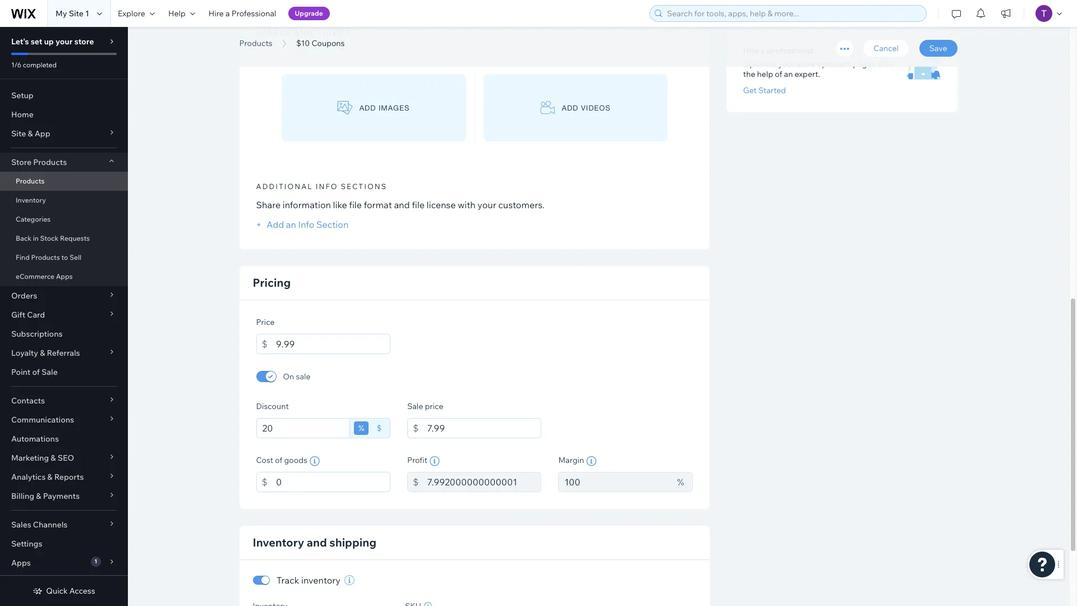 Task type: describe. For each thing, give the bounding box(es) containing it.
1 vertical spatial an
[[286, 219, 296, 230]]

get
[[744, 85, 757, 95]]

add an info section link
[[256, 219, 349, 230]]

expert.
[[795, 69, 821, 79]]

price
[[425, 401, 444, 412]]

store products button
[[0, 153, 128, 172]]

format
[[364, 199, 392, 211]]

1 vertical spatial with
[[458, 199, 476, 211]]

$10 coupons form
[[128, 0, 1078, 606]]

hire a professional link
[[202, 0, 283, 27]]

images
[[256, 28, 292, 37]]

store
[[11, 157, 31, 167]]

& for billing
[[36, 491, 41, 501]]

1 horizontal spatial site
[[69, 8, 84, 19]]

optimize
[[744, 59, 777, 69]]

started
[[759, 85, 787, 95]]

share
[[256, 199, 281, 211]]

payments
[[43, 491, 80, 501]]

sections
[[341, 182, 387, 191]]

videos
[[317, 28, 351, 37]]

inventory link
[[0, 191, 128, 210]]

1 vertical spatial and
[[394, 199, 410, 211]]

settings
[[11, 539, 42, 549]]

0 horizontal spatial apps
[[11, 558, 31, 568]]

hire for hire a professional
[[209, 8, 224, 19]]

orders
[[11, 291, 37, 301]]

1 horizontal spatial products link
[[234, 38, 278, 49]]

loyalty & referrals
[[11, 348, 80, 358]]

goods
[[284, 455, 308, 465]]

information
[[283, 199, 331, 211]]

& for site
[[28, 129, 33, 139]]

site inside site & app "dropdown button"
[[11, 129, 26, 139]]

site & app
[[11, 129, 50, 139]]

ecommerce apps
[[16, 272, 73, 281]]

gift card button
[[0, 305, 128, 324]]

to
[[61, 253, 68, 262]]

discount
[[256, 401, 289, 412]]

on
[[283, 372, 294, 382]]

cost of goods
[[256, 455, 308, 465]]

0 vertical spatial %
[[358, 423, 365, 433]]

optimize your store's product pages with the help of an expert.
[[744, 59, 893, 79]]

settings link
[[0, 534, 128, 554]]

set
[[31, 36, 42, 47]]

add videos
[[562, 104, 611, 112]]

additional info sections
[[256, 182, 387, 191]]

billing & payments
[[11, 491, 80, 501]]

1/6
[[11, 61, 21, 69]]

setup link
[[0, 86, 128, 105]]

and for videos
[[294, 28, 314, 37]]

marketing
[[11, 453, 49, 463]]

license
[[427, 199, 456, 211]]

save button
[[920, 40, 958, 57]]

store products
[[11, 157, 67, 167]]

stock
[[40, 234, 59, 243]]

add for add videos
[[562, 104, 579, 112]]

profit
[[408, 455, 428, 465]]

2 file from the left
[[412, 199, 425, 211]]

coupons down videos
[[312, 38, 345, 48]]

an inside optimize your store's product pages with the help of an expert.
[[785, 69, 793, 79]]

save
[[930, 43, 948, 53]]

sidebar element
[[0, 27, 128, 606]]

completed
[[23, 61, 57, 69]]

back in stock requests
[[16, 234, 90, 243]]

subscriptions
[[11, 329, 63, 339]]

subscriptions link
[[0, 324, 128, 344]]

$10 coupons down the upgrade button
[[239, 24, 366, 49]]

additional
[[256, 182, 313, 191]]

marketing & seo
[[11, 453, 74, 463]]

my site 1
[[56, 8, 89, 19]]

get started
[[744, 85, 787, 95]]

info
[[316, 182, 338, 191]]

inventory
[[301, 575, 341, 586]]

share information like file format and file license with your customers.
[[256, 199, 545, 211]]

1 file from the left
[[349, 199, 362, 211]]

your inside sidebar element
[[56, 36, 73, 47]]

add an info section
[[265, 219, 349, 230]]

find products to sell
[[16, 253, 81, 262]]

pages
[[854, 59, 876, 69]]

1 horizontal spatial $10
[[296, 38, 310, 48]]

point of sale
[[11, 367, 58, 377]]

Search for tools, apps, help & more... field
[[664, 6, 923, 21]]

gallery image
[[338, 101, 353, 115]]

find products to sell link
[[0, 248, 128, 267]]

of inside optimize your store's product pages with the help of an expert.
[[775, 69, 783, 79]]

sale
[[296, 372, 311, 382]]

2 vertical spatial your
[[478, 199, 497, 211]]

and for shipping
[[307, 536, 327, 550]]

access
[[69, 586, 95, 596]]

find
[[16, 253, 30, 262]]

in
[[33, 234, 39, 243]]

inventory for inventory
[[16, 196, 46, 204]]

let's
[[11, 36, 29, 47]]

1 vertical spatial products link
[[0, 172, 128, 191]]

contacts button
[[0, 391, 128, 410]]

sales channels button
[[0, 515, 128, 534]]

hire a professional
[[209, 8, 277, 19]]

cost
[[256, 455, 273, 465]]

professional
[[767, 45, 814, 56]]

analytics & reports button
[[0, 468, 128, 487]]

shipping
[[330, 536, 377, 550]]

ecommerce
[[16, 272, 54, 281]]

store's
[[797, 59, 821, 69]]



Task type: locate. For each thing, give the bounding box(es) containing it.
products inside $10 coupons form
[[239, 38, 273, 48]]

1 horizontal spatial apps
[[56, 272, 73, 281]]

1 inside sidebar element
[[94, 558, 97, 565]]

1 horizontal spatial hire
[[744, 45, 760, 56]]

1 info tooltip image from the left
[[310, 456, 320, 467]]

inventory up "track"
[[253, 536, 304, 550]]

& inside analytics & reports popup button
[[47, 472, 53, 482]]

$10 down professional
[[239, 24, 275, 49]]

$10 down images and videos
[[296, 38, 310, 48]]

& left seo
[[51, 453, 56, 463]]

and left shipping
[[307, 536, 327, 550]]

back
[[16, 234, 31, 243]]

of inside sidebar element
[[32, 367, 40, 377]]

pricing
[[253, 276, 291, 290]]

an left "info"
[[286, 219, 296, 230]]

& inside site & app "dropdown button"
[[28, 129, 33, 139]]

sale down loyalty & referrals
[[42, 367, 58, 377]]

with inside optimize your store's product pages with the help of an expert.
[[878, 59, 893, 69]]

products right store on the top of the page
[[33, 157, 67, 167]]

0 vertical spatial inventory
[[16, 196, 46, 204]]

1
[[85, 8, 89, 19], [94, 558, 97, 565]]

1 horizontal spatial an
[[785, 69, 793, 79]]

track
[[277, 575, 299, 586]]

0 vertical spatial of
[[775, 69, 783, 79]]

videos icon image
[[541, 101, 556, 115]]

0 horizontal spatial add
[[360, 104, 376, 112]]

of right help
[[775, 69, 783, 79]]

videos
[[582, 104, 611, 112]]

gift card
[[11, 310, 45, 320]]

your left customers.
[[478, 199, 497, 211]]

0 horizontal spatial $10
[[239, 24, 275, 49]]

of for cost of goods
[[275, 455, 283, 465]]

requests
[[60, 234, 90, 243]]

0 horizontal spatial hire
[[209, 8, 224, 19]]

app
[[35, 129, 50, 139]]

1 vertical spatial sale
[[408, 401, 423, 412]]

& inside loyalty & referrals dropdown button
[[40, 348, 45, 358]]

products link down store products
[[0, 172, 128, 191]]

0 horizontal spatial inventory
[[16, 196, 46, 204]]

of
[[775, 69, 783, 79], [32, 367, 40, 377], [275, 455, 283, 465]]

section
[[317, 219, 349, 230]]

inventory for inventory and shipping
[[253, 536, 304, 550]]

file right the like
[[349, 199, 362, 211]]

add
[[360, 104, 376, 112], [562, 104, 579, 112]]

1 up access
[[94, 558, 97, 565]]

ecommerce apps link
[[0, 267, 128, 286]]

$ text field
[[427, 418, 542, 438]]

1 horizontal spatial with
[[878, 59, 893, 69]]

a up optimize
[[761, 45, 766, 56]]

sell
[[70, 253, 81, 262]]

let's set up your store
[[11, 36, 94, 47]]

1 vertical spatial a
[[761, 45, 766, 56]]

sale inside sidebar element
[[42, 367, 58, 377]]

1 horizontal spatial add
[[562, 104, 579, 112]]

a for professional
[[761, 45, 766, 56]]

an
[[785, 69, 793, 79], [286, 219, 296, 230]]

help
[[758, 69, 774, 79]]

0 horizontal spatial of
[[32, 367, 40, 377]]

with down cancel button
[[878, 59, 893, 69]]

sale inside $10 coupons form
[[408, 401, 423, 412]]

loyalty
[[11, 348, 38, 358]]

0 horizontal spatial a
[[226, 8, 230, 19]]

margin
[[559, 455, 584, 465]]

file left license
[[412, 199, 425, 211]]

1 vertical spatial hire
[[744, 45, 760, 56]]

marketing & seo button
[[0, 449, 128, 468]]

2 vertical spatial and
[[307, 536, 327, 550]]

3 info tooltip image from the left
[[587, 456, 597, 467]]

1 horizontal spatial sale
[[408, 401, 423, 412]]

& for loyalty
[[40, 348, 45, 358]]

%
[[358, 423, 365, 433], [678, 477, 685, 488]]

of for point of sale
[[32, 367, 40, 377]]

1 horizontal spatial a
[[761, 45, 766, 56]]

hire inside $10 coupons form
[[744, 45, 760, 56]]

None text field
[[256, 418, 350, 438], [276, 472, 391, 492], [559, 472, 672, 492], [256, 418, 350, 438], [276, 472, 391, 492], [559, 472, 672, 492]]

info tooltip image
[[310, 456, 320, 467], [430, 456, 440, 467], [587, 456, 597, 467]]

add
[[267, 219, 284, 230]]

loyalty & referrals button
[[0, 344, 128, 363]]

0 vertical spatial and
[[294, 28, 314, 37]]

0 horizontal spatial with
[[458, 199, 476, 211]]

an left expert.
[[785, 69, 793, 79]]

1 horizontal spatial your
[[478, 199, 497, 211]]

&
[[28, 129, 33, 139], [40, 348, 45, 358], [51, 453, 56, 463], [47, 472, 53, 482], [36, 491, 41, 501]]

price
[[256, 317, 275, 327]]

categories link
[[0, 210, 128, 229]]

None text field
[[276, 334, 391, 354], [427, 472, 542, 492], [276, 334, 391, 354], [427, 472, 542, 492]]

contacts
[[11, 396, 45, 406]]

info tooltip image for margin
[[587, 456, 597, 467]]

your inside optimize your store's product pages with the help of an expert.
[[779, 59, 795, 69]]

0 vertical spatial 1
[[85, 8, 89, 19]]

info tooltip image right profit
[[430, 456, 440, 467]]

& left reports
[[47, 472, 53, 482]]

point of sale link
[[0, 363, 128, 382]]

like
[[333, 199, 347, 211]]

add images
[[360, 104, 410, 112]]

get started link
[[744, 85, 787, 95]]

channels
[[33, 520, 68, 530]]

file
[[349, 199, 362, 211], [412, 199, 425, 211]]

0 horizontal spatial your
[[56, 36, 73, 47]]

products link down images
[[234, 38, 278, 49]]

setup
[[11, 90, 34, 100]]

your
[[56, 36, 73, 47], [779, 59, 795, 69], [478, 199, 497, 211]]

0 vertical spatial hire
[[209, 8, 224, 19]]

2 horizontal spatial info tooltip image
[[587, 456, 597, 467]]

home link
[[0, 105, 128, 124]]

& inside 'billing & payments' dropdown button
[[36, 491, 41, 501]]

customers.
[[499, 199, 545, 211]]

add for add images
[[360, 104, 376, 112]]

quick access button
[[33, 586, 95, 596]]

1 vertical spatial 1
[[94, 558, 97, 565]]

& for marketing
[[51, 453, 56, 463]]

categories
[[16, 215, 51, 223]]

coupons down the upgrade button
[[279, 24, 366, 49]]

info tooltip image right goods
[[310, 456, 320, 467]]

on sale
[[283, 372, 311, 382]]

professional
[[232, 8, 277, 19]]

& right billing
[[36, 491, 41, 501]]

1 right my at the top left
[[85, 8, 89, 19]]

$
[[262, 339, 268, 350], [413, 423, 419, 434], [377, 423, 382, 433], [262, 477, 268, 488], [413, 477, 419, 488]]

2 horizontal spatial your
[[779, 59, 795, 69]]

& right loyalty
[[40, 348, 45, 358]]

& for analytics
[[47, 472, 53, 482]]

inventory inside $10 coupons form
[[253, 536, 304, 550]]

products up ecommerce apps
[[31, 253, 60, 262]]

site & app button
[[0, 124, 128, 143]]

and right format
[[394, 199, 410, 211]]

apps
[[56, 272, 73, 281], [11, 558, 31, 568]]

1 horizontal spatial info tooltip image
[[430, 456, 440, 467]]

inventory up categories
[[16, 196, 46, 204]]

apps down settings
[[11, 558, 31, 568]]

site
[[69, 8, 84, 19], [11, 129, 26, 139]]

info tooltip image for cost of goods
[[310, 456, 320, 467]]

inventory inside sidebar element
[[16, 196, 46, 204]]

& left app
[[28, 129, 33, 139]]

a
[[226, 8, 230, 19], [761, 45, 766, 56]]

of right cost
[[275, 455, 283, 465]]

communications button
[[0, 410, 128, 429]]

the
[[744, 69, 756, 79]]

products
[[239, 38, 273, 48], [33, 157, 67, 167], [16, 177, 45, 185], [31, 253, 60, 262]]

0 horizontal spatial %
[[358, 423, 365, 433]]

of right point
[[32, 367, 40, 377]]

up
[[44, 36, 54, 47]]

site right my at the top left
[[69, 8, 84, 19]]

0 vertical spatial apps
[[56, 272, 73, 281]]

quick access
[[46, 586, 95, 596]]

0 vertical spatial with
[[878, 59, 893, 69]]

products down store on the top of the page
[[16, 177, 45, 185]]

products inside popup button
[[33, 157, 67, 167]]

images and videos
[[256, 28, 351, 37]]

1 vertical spatial inventory
[[253, 536, 304, 550]]

hire for hire a professional
[[744, 45, 760, 56]]

0 vertical spatial a
[[226, 8, 230, 19]]

a for professional
[[226, 8, 230, 19]]

back in stock requests link
[[0, 229, 128, 248]]

products down images
[[239, 38, 273, 48]]

my
[[56, 8, 67, 19]]

1 add from the left
[[360, 104, 376, 112]]

analytics
[[11, 472, 46, 482]]

info tooltip image for profit
[[430, 456, 440, 467]]

1 vertical spatial apps
[[11, 558, 31, 568]]

add right the "gallery" image
[[360, 104, 376, 112]]

upgrade
[[295, 9, 323, 17]]

card
[[27, 310, 45, 320]]

1 vertical spatial %
[[678, 477, 685, 488]]

info tooltip image right margin
[[587, 456, 597, 467]]

hire right help button
[[209, 8, 224, 19]]

site down home
[[11, 129, 26, 139]]

0 vertical spatial sale
[[42, 367, 58, 377]]

your right up
[[56, 36, 73, 47]]

hire a professional
[[744, 45, 814, 56]]

1 vertical spatial site
[[11, 129, 26, 139]]

and down the upgrade button
[[294, 28, 314, 37]]

2 add from the left
[[562, 104, 579, 112]]

0 horizontal spatial file
[[349, 199, 362, 211]]

your down professional
[[779, 59, 795, 69]]

2 horizontal spatial of
[[775, 69, 783, 79]]

1 vertical spatial your
[[779, 59, 795, 69]]

1 horizontal spatial of
[[275, 455, 283, 465]]

$10 coupons down videos
[[296, 38, 345, 48]]

1 horizontal spatial inventory
[[253, 536, 304, 550]]

0 vertical spatial products link
[[234, 38, 278, 49]]

1 vertical spatial of
[[32, 367, 40, 377]]

0 vertical spatial an
[[785, 69, 793, 79]]

add right videos icon in the top of the page
[[562, 104, 579, 112]]

0 horizontal spatial products link
[[0, 172, 128, 191]]

apps down find products to sell link
[[56, 272, 73, 281]]

1 horizontal spatial %
[[678, 477, 685, 488]]

2 vertical spatial of
[[275, 455, 283, 465]]

a inside $10 coupons form
[[761, 45, 766, 56]]

$10
[[239, 24, 275, 49], [296, 38, 310, 48]]

cancel
[[874, 43, 899, 53]]

analytics & reports
[[11, 472, 84, 482]]

and
[[294, 28, 314, 37], [394, 199, 410, 211], [307, 536, 327, 550]]

orders button
[[0, 286, 128, 305]]

sale left price
[[408, 401, 423, 412]]

0 horizontal spatial sale
[[42, 367, 58, 377]]

track inventory
[[277, 575, 341, 586]]

1 horizontal spatial file
[[412, 199, 425, 211]]

1 horizontal spatial 1
[[94, 558, 97, 565]]

a left professional
[[226, 8, 230, 19]]

0 horizontal spatial info tooltip image
[[310, 456, 320, 467]]

automations
[[11, 434, 59, 444]]

quick
[[46, 586, 68, 596]]

hire up optimize
[[744, 45, 760, 56]]

help button
[[162, 0, 202, 27]]

0 horizontal spatial site
[[11, 129, 26, 139]]

2 info tooltip image from the left
[[430, 456, 440, 467]]

home
[[11, 109, 34, 120]]

0 vertical spatial your
[[56, 36, 73, 47]]

0 vertical spatial site
[[69, 8, 84, 19]]

0 horizontal spatial an
[[286, 219, 296, 230]]

& inside marketing & seo popup button
[[51, 453, 56, 463]]

with right license
[[458, 199, 476, 211]]

inventory and shipping
[[253, 536, 377, 550]]

cancel button
[[864, 40, 909, 57]]

0 horizontal spatial 1
[[85, 8, 89, 19]]

billing & payments button
[[0, 487, 128, 506]]

reports
[[54, 472, 84, 482]]

images
[[379, 104, 410, 112]]



Task type: vqa. For each thing, say whether or not it's contained in the screenshot.
checkbox in the left of the page
no



